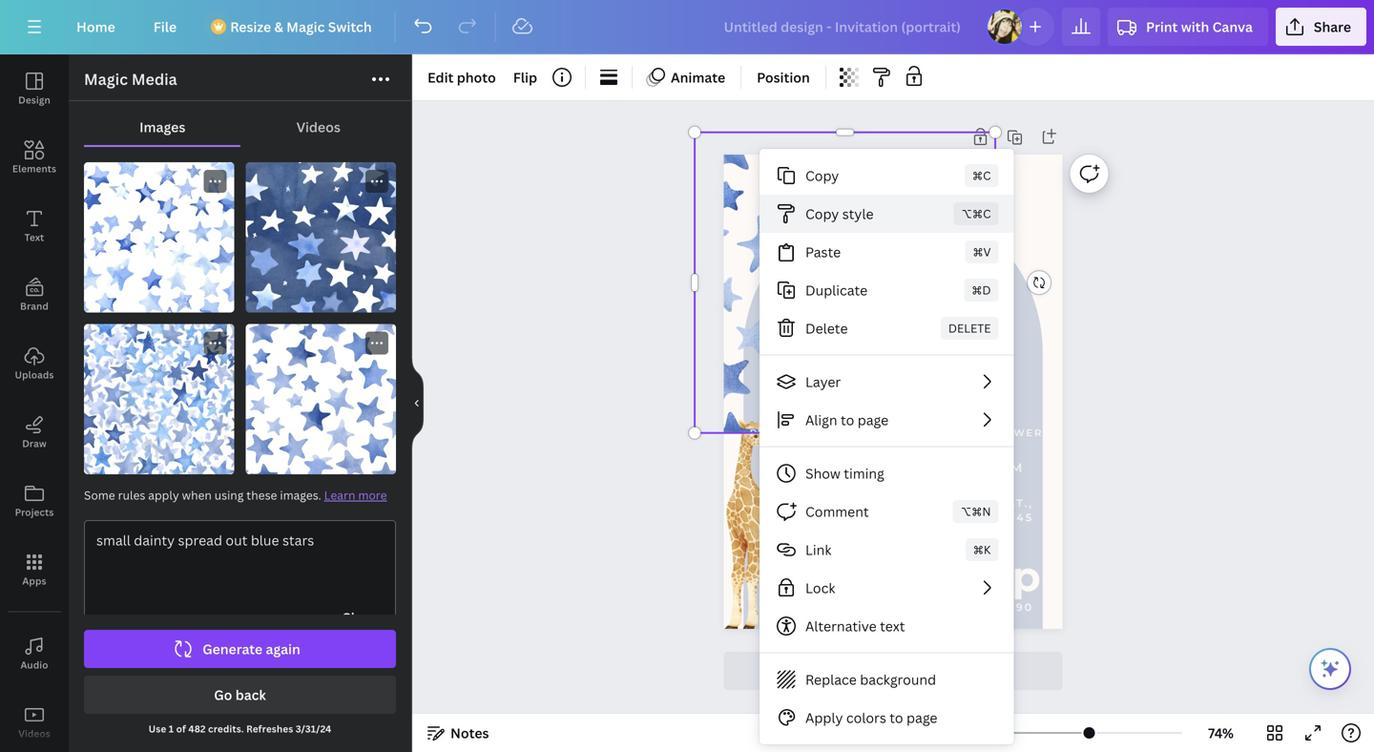 Task type: locate. For each thing, give the bounding box(es) containing it.
0 vertical spatial to
[[841, 411, 855, 429]]

please
[[750, 427, 799, 439]]

saturday
[[765, 460, 853, 475]]

1 horizontal spatial to
[[890, 709, 904, 727]]

1 for /
[[935, 724, 942, 742]]

0 horizontal spatial 1
[[169, 723, 174, 736]]

resize & magic switch
[[230, 18, 372, 36]]

1 vertical spatial magic
[[84, 69, 128, 89]]

images.
[[280, 487, 321, 503]]

⌘k
[[974, 542, 991, 558]]

0 horizontal spatial videos
[[18, 727, 50, 740]]

apply colors to page
[[806, 709, 938, 727]]

123-456-7890
[[941, 601, 1034, 613]]

copy
[[806, 167, 839, 185], [806, 205, 839, 223]]

brand button
[[0, 261, 69, 329]]

2 vertical spatial page
[[907, 709, 938, 727]]

delete
[[949, 320, 991, 336]]

text
[[25, 231, 44, 244]]

elements button
[[0, 123, 69, 192]]

482
[[188, 723, 206, 736]]

layer
[[806, 373, 841, 391]]

align to page
[[806, 411, 889, 429]]

alternative
[[806, 617, 877, 635]]

1 left / on the bottom right
[[935, 724, 942, 742]]

st
[[974, 511, 990, 524]]

hide image
[[411, 358, 424, 449]]

show timing button
[[760, 454, 1014, 493]]

1 horizontal spatial videos
[[297, 118, 341, 136]]

elements
[[12, 162, 56, 175]]

1 vertical spatial videos button
[[0, 688, 69, 752]]

oh
[[755, 291, 911, 406]]

│
[[859, 460, 873, 475], [970, 460, 985, 475]]

page right 'add'
[[898, 662, 929, 680]]

page for + add page
[[898, 662, 929, 680]]

text button
[[0, 192, 69, 261]]

copy up copy style
[[806, 167, 839, 185]]

resize
[[230, 18, 271, 36]]

1 vertical spatial videos
[[18, 727, 50, 740]]

to right align
[[841, 411, 855, 429]]

2 copy from the top
[[806, 205, 839, 223]]

0 vertical spatial copy
[[806, 167, 839, 185]]

1 vertical spatial copy
[[806, 205, 839, 223]]

join
[[803, 427, 834, 439]]

rules
[[118, 487, 145, 503]]

boy
[[785, 316, 1002, 440]]

generate
[[203, 640, 263, 658]]

to right colors
[[890, 709, 904, 727]]

27
[[945, 460, 964, 475]]

align
[[806, 411, 838, 429]]

apps
[[22, 575, 46, 588]]

│ right 27
[[970, 460, 985, 475]]

these
[[247, 487, 277, 503]]

1 │ from the left
[[859, 460, 873, 475]]

at
[[874, 497, 892, 510]]

magic right &
[[287, 18, 325, 36]]

again
[[266, 640, 301, 658]]

│ down for
[[859, 460, 873, 475]]

1 horizontal spatial magic
[[287, 18, 325, 36]]

apply
[[148, 487, 179, 503]]

apps button
[[0, 536, 69, 604]]

1 vertical spatial page
[[898, 662, 929, 680]]

1 copy from the top
[[806, 167, 839, 185]]

learn
[[324, 487, 356, 503]]

page
[[858, 411, 889, 429], [898, 662, 929, 680], [907, 709, 938, 727]]

duplicate
[[806, 281, 868, 299]]

background
[[860, 671, 937, 689]]

page inside dropdown button
[[858, 411, 889, 429]]

lock
[[806, 579, 836, 597]]

page
[[900, 724, 931, 742]]

to
[[841, 411, 855, 429], [890, 709, 904, 727]]

shower
[[987, 427, 1044, 439]]

page left / on the bottom right
[[907, 709, 938, 727]]

2 │ from the left
[[970, 460, 985, 475]]

1 right / on the bottom right
[[953, 724, 961, 742]]

home
[[76, 18, 115, 36]]

1 horizontal spatial 1
[[935, 724, 942, 742]]

1 vertical spatial to
[[890, 709, 904, 727]]

videos inside side panel tab list
[[18, 727, 50, 740]]

0 vertical spatial videos button
[[241, 109, 396, 145]]

videos
[[297, 118, 341, 136], [18, 727, 50, 740]]

for
[[860, 427, 886, 439]]

1 left of
[[169, 723, 174, 736]]

resize & magic switch button
[[200, 8, 387, 46]]

some rules apply when using these images. learn more
[[84, 487, 387, 503]]

projects button
[[0, 467, 69, 536]]

0 vertical spatial page
[[858, 411, 889, 429]]

1 horizontal spatial videos button
[[241, 109, 396, 145]]

draw
[[22, 437, 47, 450]]

us
[[838, 427, 855, 439]]

learn more link
[[324, 487, 387, 503]]

generate again
[[203, 640, 301, 658]]

copy left style
[[806, 205, 839, 223]]

&
[[274, 18, 283, 36]]

design
[[18, 94, 50, 106]]

small dainty spread out blue stars image
[[84, 162, 234, 313], [246, 162, 396, 313], [84, 324, 234, 474], [246, 324, 396, 474]]

page inside button
[[898, 662, 929, 680]]

magic left media at top left
[[84, 69, 128, 89]]

1 horizontal spatial │
[[970, 460, 985, 475]]

0 horizontal spatial │
[[859, 460, 873, 475]]

page right "us"
[[858, 411, 889, 429]]

0 horizontal spatial videos button
[[0, 688, 69, 752]]

0 horizontal spatial to
[[841, 411, 855, 429]]

0 horizontal spatial magic
[[84, 69, 128, 89]]

any
[[899, 511, 928, 524]]

images button
[[84, 109, 241, 145]]

saturday │ march 27 │ 2pm
[[765, 460, 1025, 475]]

timing
[[844, 464, 885, 483]]

0 vertical spatial magic
[[287, 18, 325, 36]]

apply
[[806, 709, 843, 727]]

anywhere
[[923, 497, 1004, 510]]

text
[[880, 617, 906, 635]]

menu
[[760, 149, 1014, 745]]

brand
[[20, 300, 49, 313]]

videos button
[[241, 109, 396, 145], [0, 688, 69, 752]]



Task type: vqa. For each thing, say whether or not it's contained in the screenshot.
the topmost the to
yes



Task type: describe. For each thing, give the bounding box(es) containing it.
replace background
[[806, 671, 937, 689]]

canva assistant image
[[1319, 658, 1342, 681]]

link
[[806, 541, 832, 559]]

page 1 / 1
[[900, 724, 961, 742]]

when
[[182, 487, 212, 503]]

Design title text field
[[709, 8, 979, 46]]

avery's
[[890, 427, 944, 439]]

media
[[132, 69, 177, 89]]

back
[[236, 686, 266, 704]]

/
[[945, 724, 950, 742]]

flip button
[[506, 62, 545, 93]]

clear
[[342, 609, 376, 627]]

copy for copy style
[[806, 205, 839, 223]]

credits.
[[208, 723, 244, 736]]

of
[[176, 723, 186, 736]]

design button
[[0, 54, 69, 123]]

copy for copy
[[806, 167, 839, 185]]

switch
[[328, 18, 372, 36]]

uploads button
[[0, 329, 69, 398]]

7890
[[1000, 601, 1034, 613]]

add
[[868, 662, 895, 680]]

to inside dropdown button
[[841, 411, 855, 429]]

456-
[[968, 601, 1000, 613]]

alternative text
[[806, 617, 906, 635]]

page for align to page
[[858, 411, 889, 429]]

apply colors to page button
[[760, 699, 1014, 737]]

to inside button
[[890, 709, 904, 727]]

delete
[[806, 319, 848, 337]]

paste
[[806, 243, 841, 261]]

magic media
[[84, 69, 177, 89]]

at 123 anywhere st., any city, st 12345
[[874, 497, 1034, 524]]

show pages image
[[848, 701, 939, 716]]

go back button
[[84, 676, 396, 714]]

generate again button
[[84, 630, 396, 668]]

+
[[858, 662, 865, 680]]

clear button
[[334, 602, 384, 633]]

more
[[358, 487, 387, 503]]

projects
[[15, 506, 54, 519]]

rsvp
[[935, 551, 1045, 602]]

use 1 of 482 credits. refreshes 3/31/24
[[149, 723, 332, 736]]

show timing
[[806, 464, 885, 483]]

⌘c
[[973, 168, 991, 183]]

⌘v
[[973, 244, 991, 260]]

side panel tab list
[[0, 54, 69, 752]]

3/31/24
[[296, 723, 332, 736]]

123-
[[941, 601, 968, 613]]

march
[[879, 460, 939, 475]]

+ add page button
[[724, 652, 1063, 690]]

audio button
[[0, 620, 69, 688]]

Enter 5+ words to describe... text field
[[85, 521, 395, 602]]

go
[[214, 686, 232, 704]]

go back
[[214, 686, 266, 704]]

123
[[897, 497, 919, 510]]

align to page button
[[760, 401, 1014, 439]]

please join us for avery's baby shower
[[750, 427, 1044, 439]]

page inside button
[[907, 709, 938, 727]]

⌘d
[[972, 282, 991, 298]]

comment
[[806, 503, 869, 521]]

menu containing copy
[[760, 149, 1014, 745]]

0 vertical spatial videos
[[297, 118, 341, 136]]

+ add page
[[858, 662, 929, 680]]

⌥⌘c
[[962, 206, 991, 221]]

⌥⌘n
[[961, 504, 991, 519]]

city,
[[933, 511, 969, 524]]

using
[[215, 487, 244, 503]]

st.,
[[1009, 497, 1034, 510]]

1 for of
[[169, 723, 174, 736]]

audio
[[20, 659, 48, 672]]

12345
[[995, 511, 1034, 524]]

flip
[[513, 68, 538, 86]]

images
[[140, 118, 186, 136]]

copy style
[[806, 205, 874, 223]]

show
[[806, 464, 841, 483]]

use
[[149, 723, 166, 736]]

2 horizontal spatial 1
[[953, 724, 961, 742]]

draw button
[[0, 398, 69, 467]]

style
[[843, 205, 874, 223]]

alternative text button
[[760, 607, 1014, 645]]

layer button
[[760, 363, 1014, 401]]

colors
[[847, 709, 887, 727]]

main menu bar
[[0, 0, 1375, 54]]

home link
[[61, 8, 131, 46]]

magic inside button
[[287, 18, 325, 36]]

lock button
[[760, 569, 1014, 607]]



